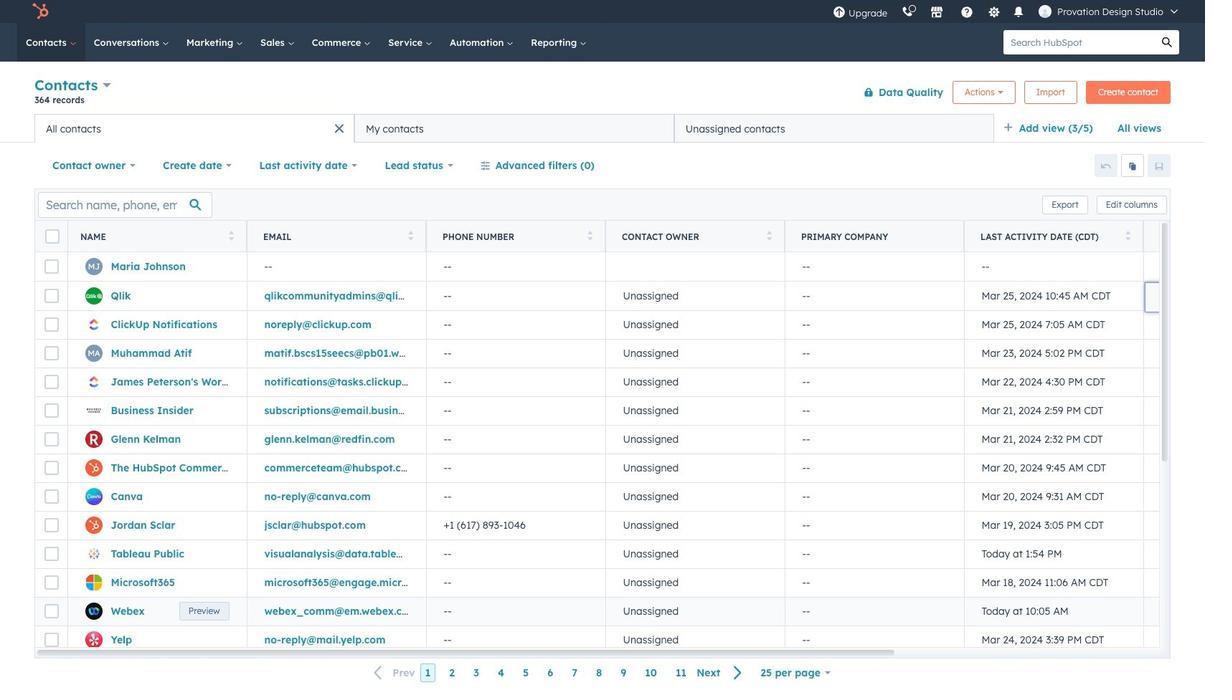 Task type: describe. For each thing, give the bounding box(es) containing it.
4 press to sort. element from the left
[[766, 231, 772, 243]]

james peterson image
[[1039, 5, 1052, 18]]

1 press to sort. element from the left
[[228, 231, 234, 243]]

press to sort. image for third press to sort. element from right
[[587, 231, 592, 241]]

pagination navigation
[[365, 664, 751, 683]]

Search name, phone, email addresses, or company search field
[[38, 192, 212, 218]]

press to sort. image for fourth press to sort. element
[[766, 231, 772, 241]]



Task type: vqa. For each thing, say whether or not it's contained in the screenshot.
'Pagination' NAVIGATION on the bottom of the page
yes



Task type: locate. For each thing, give the bounding box(es) containing it.
1 press to sort. image from the left
[[408, 231, 413, 241]]

2 press to sort. image from the left
[[766, 231, 772, 241]]

press to sort. image for 5th press to sort. element from the right
[[228, 231, 234, 241]]

press to sort. image for fifth press to sort. element from the left
[[1125, 231, 1130, 241]]

5 press to sort. element from the left
[[1125, 231, 1130, 243]]

press to sort. image for 4th press to sort. element from right
[[408, 231, 413, 241]]

0 horizontal spatial press to sort. image
[[408, 231, 413, 241]]

3 press to sort. element from the left
[[587, 231, 592, 243]]

1 horizontal spatial press to sort. image
[[766, 231, 772, 241]]

0 horizontal spatial press to sort. image
[[228, 231, 234, 241]]

2 horizontal spatial press to sort. image
[[1125, 231, 1130, 241]]

marketplaces image
[[930, 6, 943, 19]]

press to sort. image
[[408, 231, 413, 241], [766, 231, 772, 241]]

2 press to sort. element from the left
[[408, 231, 413, 243]]

Search HubSpot search field
[[1003, 30, 1155, 55]]

3 press to sort. image from the left
[[1125, 231, 1130, 241]]

1 press to sort. image from the left
[[228, 231, 234, 241]]

press to sort. element
[[228, 231, 234, 243], [408, 231, 413, 243], [587, 231, 592, 243], [766, 231, 772, 243], [1125, 231, 1130, 243]]

column header
[[785, 221, 965, 252]]

1 horizontal spatial press to sort. image
[[587, 231, 592, 241]]

menu
[[826, 0, 1188, 23]]

banner
[[34, 74, 1171, 114]]

press to sort. image
[[228, 231, 234, 241], [587, 231, 592, 241], [1125, 231, 1130, 241]]

2 press to sort. image from the left
[[587, 231, 592, 241]]



